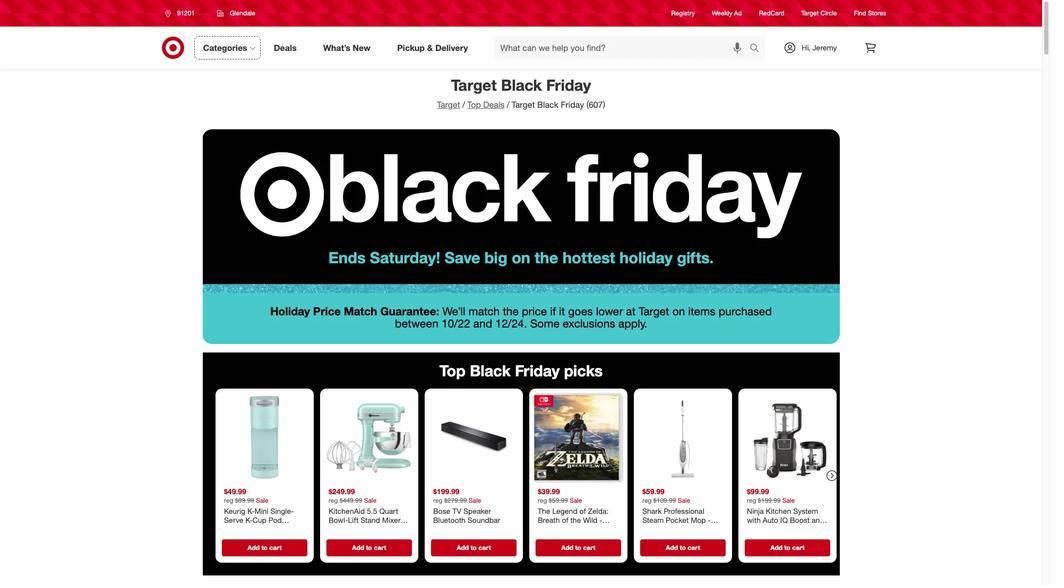 Task type: describe. For each thing, give the bounding box(es) containing it.
if
[[550, 304, 556, 318]]

$99.99 reg $199.99 sale ninja kitchen system with auto iq boost and 7-speed blender
[[747, 487, 824, 534]]

deals inside "target black friday target / top deals / target black friday (607)"
[[483, 99, 505, 110]]

and inside we'll match the price if it goes lower at target on items purchased between 10/22 and 12/24. some exclusions apply.
[[473, 317, 492, 330]]

kitchen
[[766, 506, 791, 515]]

friday for top black friday picks
[[515, 361, 560, 380]]

categories link
[[194, 36, 261, 59]]

$279.99
[[444, 496, 467, 504]]

we'll match the price if it goes lower at target on items purchased between 10/22 and 12/24. some exclusions apply.
[[395, 304, 772, 330]]

$39.99 reg $59.99 sale the legend of zelda: breath of the wild - nintendo switch
[[538, 487, 608, 534]]

$109.99
[[653, 496, 676, 504]]

glendale
[[230, 9, 255, 17]]

add to cart button for breath
[[535, 539, 621, 556]]

What can we help you find? suggestions appear below search field
[[494, 36, 752, 59]]

add for lift
[[352, 543, 364, 551]]

find stores
[[854, 9, 886, 17]]

keurig k-mini single-serve k-cup pod coffee maker - oasis image
[[220, 393, 309, 483]]

auto
[[763, 516, 778, 525]]

professional
[[663, 506, 704, 515]]

pickup & delivery link
[[388, 36, 481, 59]]

lower
[[596, 304, 623, 318]]

the
[[538, 506, 550, 515]]

quart
[[379, 506, 398, 515]]

bluetooth
[[433, 516, 465, 525]]

weekly
[[712, 9, 732, 17]]

ends saturday! save big on the hottest holiday gifts.
[[328, 248, 714, 267]]

it
[[559, 304, 565, 318]]

$89.99
[[235, 496, 254, 504]]

add to cart for breath
[[561, 543, 595, 551]]

keurig
[[224, 506, 245, 515]]

sale for 5.5
[[364, 496, 376, 504]]

holiday
[[270, 304, 310, 318]]

the legend of zelda: breath of the wild - nintendo switch image
[[533, 393, 623, 483]]

the inside we'll match the price if it goes lower at target on items purchased between 10/22 and 12/24. some exclusions apply.
[[503, 304, 519, 318]]

reg for $249.99
[[328, 496, 338, 504]]

1 vertical spatial friday
[[561, 99, 584, 110]]

pod
[[268, 516, 282, 525]]

ninja kitchen system with auto iq boost and 7-speed blender image
[[742, 393, 832, 483]]

saturday!
[[370, 248, 440, 267]]

to for breath
[[575, 543, 581, 551]]

pickup & delivery
[[397, 42, 468, 53]]

- inside '$59.99 reg $109.99 sale shark professional steam pocket mop - s3601'
[[708, 516, 711, 525]]

nintendo
[[538, 525, 568, 534]]

target circle
[[801, 9, 837, 17]]

cart for bose tv speaker bluetooth soundbar
[[478, 543, 491, 551]]

sale for legend
[[569, 496, 582, 504]]

apply.
[[618, 317, 647, 330]]

switch
[[570, 525, 593, 534]]

add to cart button for mop
[[640, 539, 725, 556]]

91201 button
[[158, 4, 206, 23]]

holiday price match guarantee:
[[270, 304, 439, 318]]

black for target
[[501, 75, 542, 94]]

price
[[522, 304, 547, 318]]

and inside $99.99 reg $199.99 sale ninja kitchen system with auto iq boost and 7-speed blender
[[811, 516, 824, 525]]

$39.99
[[538, 487, 560, 496]]

bowl-
[[328, 516, 348, 525]]

reg for $199.99
[[433, 496, 442, 504]]

breath
[[538, 516, 560, 525]]

system
[[793, 506, 818, 515]]

hi,
[[802, 43, 810, 52]]

kitchenaid
[[328, 506, 365, 515]]

single-
[[270, 506, 294, 515]]

redcard
[[759, 9, 784, 17]]

carousel region
[[203, 352, 840, 585]]

jeremy
[[813, 43, 837, 52]]

on inside we'll match the price if it goes lower at target on items purchased between 10/22 and 12/24. some exclusions apply.
[[672, 304, 685, 318]]

bose tv speaker bluetooth soundbar image
[[429, 393, 518, 483]]

blender
[[778, 525, 804, 534]]

sale for professional
[[678, 496, 690, 504]]

7-
[[747, 525, 754, 534]]

top black friday picks
[[439, 361, 603, 380]]

guarantee:
[[380, 304, 439, 318]]

ends saturday! save big on the hottest holiday gifts. link
[[203, 117, 840, 293]]

find stores link
[[854, 9, 886, 18]]

target inside we'll match the price if it goes lower at target on items purchased between 10/22 and 12/24. some exclusions apply.
[[639, 304, 669, 318]]

ice
[[360, 525, 370, 534]]

add to cart button for lift
[[326, 539, 412, 556]]

91201
[[177, 9, 195, 17]]

1 vertical spatial black
[[537, 99, 558, 110]]

what's new
[[323, 42, 371, 53]]

mop
[[691, 516, 706, 525]]

add to cart for serve
[[247, 543, 281, 551]]

$49.99
[[224, 487, 246, 496]]

target inside "target circle" link
[[801, 9, 819, 17]]

soundbar
[[467, 516, 500, 525]]

12/24.
[[495, 317, 527, 330]]

wild
[[583, 516, 597, 525]]

find
[[854, 9, 866, 17]]

iq
[[780, 516, 788, 525]]

boost
[[790, 516, 809, 525]]

add for mop
[[666, 543, 678, 551]]

$59.99 inside $39.99 reg $59.99 sale the legend of zelda: breath of the wild - nintendo switch
[[549, 496, 568, 504]]

5.5
[[367, 506, 377, 515]]

add to cart for auto
[[770, 543, 804, 551]]

reg for $59.99
[[642, 496, 651, 504]]

top inside carousel region
[[439, 361, 466, 380]]

with
[[747, 516, 760, 525]]

bose
[[433, 506, 450, 515]]

categories
[[203, 42, 247, 53]]

tv
[[452, 506, 461, 515]]

some
[[530, 317, 560, 330]]

target circle link
[[801, 9, 837, 18]]

$199.99 reg $279.99 sale bose tv speaker bluetooth soundbar
[[433, 487, 500, 525]]

add for breath
[[561, 543, 573, 551]]

zelda:
[[588, 506, 608, 515]]



Task type: vqa. For each thing, say whether or not it's contained in the screenshot.
ONLY associated with Green/Gold
no



Task type: locate. For each thing, give the bounding box(es) containing it.
add to cart down pocket
[[666, 543, 700, 551]]

&
[[427, 42, 433, 53]]

- inside $49.99 reg $89.99 sale keurig k-mini single- serve k-cup pod coffee maker - oasis
[[271, 525, 274, 534]]

of
[[579, 506, 586, 515], [562, 516, 568, 525]]

on left items
[[672, 304, 685, 318]]

add down ice
[[352, 543, 364, 551]]

cart down "soundbar"
[[478, 543, 491, 551]]

3 reg from the left
[[433, 496, 442, 504]]

sale up the professional
[[678, 496, 690, 504]]

sale up kitchen
[[782, 496, 795, 504]]

we'll
[[442, 304, 465, 318]]

10/22
[[442, 317, 470, 330]]

hi, jeremy
[[802, 43, 837, 52]]

sale inside $99.99 reg $199.99 sale ninja kitchen system with auto iq boost and 7-speed blender
[[782, 496, 795, 504]]

deals right target link
[[483, 99, 505, 110]]

save
[[445, 248, 480, 267]]

of down legend on the right of the page
[[562, 516, 568, 525]]

big
[[485, 248, 507, 267]]

k- down the $89.99
[[247, 506, 254, 515]]

1 reg from the left
[[224, 496, 233, 504]]

0 horizontal spatial $59.99
[[549, 496, 568, 504]]

1 vertical spatial on
[[672, 304, 685, 318]]

$59.99 up $109.99
[[642, 487, 664, 496]]

1 cart from the left
[[269, 543, 281, 551]]

5 reg from the left
[[642, 496, 651, 504]]

$59.99 up legend on the right of the page
[[549, 496, 568, 504]]

to for mop
[[679, 543, 686, 551]]

add to cart down ice
[[352, 543, 386, 551]]

1 add from the left
[[247, 543, 259, 551]]

new
[[353, 42, 371, 53]]

cart down switch
[[583, 543, 595, 551]]

to for serve
[[261, 543, 267, 551]]

search
[[745, 43, 771, 54]]

cart down blender
[[792, 543, 804, 551]]

6 cart from the left
[[792, 543, 804, 551]]

to down switch
[[575, 543, 581, 551]]

to down pocket
[[679, 543, 686, 551]]

2 add to cart from the left
[[352, 543, 386, 551]]

2 to from the left
[[366, 543, 372, 551]]

sale for tv
[[468, 496, 481, 504]]

black up top deals link
[[501, 75, 542, 94]]

match
[[468, 304, 500, 318]]

0 vertical spatial top
[[467, 99, 481, 110]]

reg down $249.99
[[328, 496, 338, 504]]

to down maker
[[261, 543, 267, 551]]

reg up the
[[538, 496, 547, 504]]

sale up speaker
[[468, 496, 481, 504]]

add to cart down maker
[[247, 543, 281, 551]]

/ right top deals link
[[507, 99, 510, 110]]

sale inside $39.99 reg $59.99 sale the legend of zelda: breath of the wild - nintendo switch
[[569, 496, 582, 504]]

2 horizontal spatial the
[[570, 516, 581, 525]]

cart down oasis
[[269, 543, 281, 551]]

reg down $49.99
[[224, 496, 233, 504]]

redcard link
[[759, 9, 784, 18]]

4 sale from the left
[[569, 496, 582, 504]]

0 vertical spatial of
[[579, 506, 586, 515]]

s3601
[[642, 525, 663, 534]]

add for auto
[[770, 543, 782, 551]]

speaker
[[463, 506, 491, 515]]

exclusions
[[563, 317, 615, 330]]

delivery
[[435, 42, 468, 53]]

4 add to cart from the left
[[561, 543, 595, 551]]

match
[[344, 304, 377, 318]]

2 / from the left
[[507, 99, 510, 110]]

add to cart button down pocket
[[640, 539, 725, 556]]

oasis
[[276, 525, 294, 534]]

legend
[[552, 506, 577, 515]]

black down 12/24.
[[470, 361, 511, 380]]

black
[[501, 75, 542, 94], [537, 99, 558, 110], [470, 361, 511, 380]]

4 cart from the left
[[583, 543, 595, 551]]

0 vertical spatial deals
[[274, 42, 297, 53]]

lift
[[348, 516, 358, 525]]

3 add to cart button from the left
[[431, 539, 516, 556]]

target
[[801, 9, 819, 17], [451, 75, 497, 94], [437, 99, 460, 110], [512, 99, 535, 110], [639, 304, 669, 318]]

0 vertical spatial black
[[501, 75, 542, 94]]

1 / from the left
[[462, 99, 465, 110]]

- inside $39.99 reg $59.99 sale the legend of zelda: breath of the wild - nintendo switch
[[599, 516, 602, 525]]

1 to from the left
[[261, 543, 267, 551]]

5 cart from the left
[[687, 543, 700, 551]]

sale inside $49.99 reg $89.99 sale keurig k-mini single- serve k-cup pod coffee maker - oasis
[[256, 496, 268, 504]]

to for soundbar
[[470, 543, 476, 551]]

to down ice
[[366, 543, 372, 551]]

reg inside $39.99 reg $59.99 sale the legend of zelda: breath of the wild - nintendo switch
[[538, 496, 547, 504]]

what's
[[323, 42, 350, 53]]

6 add to cart button from the left
[[745, 539, 830, 556]]

1 horizontal spatial $59.99
[[642, 487, 664, 496]]

target right at
[[639, 304, 669, 318]]

coffee
[[224, 525, 246, 534]]

reg for $39.99
[[538, 496, 547, 504]]

sale up mini
[[256, 496, 268, 504]]

kitchenaid 5.5 quart bowl-lift stand mixer - ksm55 - ice image
[[324, 393, 414, 483]]

$249.99 reg $449.99 sale kitchenaid 5.5 quart bowl-lift stand mixer - ksm55 - ice
[[328, 487, 405, 534]]

what's new link
[[314, 36, 384, 59]]

- right mop
[[708, 516, 711, 525]]

1 horizontal spatial on
[[672, 304, 685, 318]]

ksm55
[[328, 525, 353, 534]]

0 vertical spatial on
[[512, 248, 530, 267]]

reg for $99.99
[[747, 496, 756, 504]]

$59.99 inside '$59.99 reg $109.99 sale shark professional steam pocket mop - s3601'
[[642, 487, 664, 496]]

add to cart button down blender
[[745, 539, 830, 556]]

the inside $39.99 reg $59.99 sale the legend of zelda: breath of the wild - nintendo switch
[[570, 516, 581, 525]]

add to cart down blender
[[770, 543, 804, 551]]

/ right target link
[[462, 99, 465, 110]]

ends
[[328, 248, 366, 267]]

add down speed
[[770, 543, 782, 551]]

add to cart button for serve
[[222, 539, 307, 556]]

ninja
[[747, 506, 764, 515]]

1 horizontal spatial top
[[467, 99, 481, 110]]

6 to from the left
[[784, 543, 790, 551]]

target left "circle"
[[801, 9, 819, 17]]

$449.99
[[339, 496, 362, 504]]

cart for kitchenaid 5.5 quart bowl-lift stand mixer - ksm55 - ice
[[374, 543, 386, 551]]

shark
[[642, 506, 661, 515]]

registry link
[[671, 9, 695, 18]]

cart for keurig k-mini single- serve k-cup pod coffee maker - oasis
[[269, 543, 281, 551]]

reg inside $49.99 reg $89.99 sale keurig k-mini single- serve k-cup pod coffee maker - oasis
[[224, 496, 233, 504]]

6 add from the left
[[770, 543, 782, 551]]

price
[[313, 304, 341, 318]]

the left the hottest
[[535, 248, 558, 267]]

add to cart button for soundbar
[[431, 539, 516, 556]]

friday inside carousel region
[[515, 361, 560, 380]]

the up switch
[[570, 516, 581, 525]]

0 horizontal spatial of
[[562, 516, 568, 525]]

(607)
[[586, 99, 605, 110]]

to for lift
[[366, 543, 372, 551]]

holiday
[[620, 248, 673, 267]]

4 add to cart button from the left
[[535, 539, 621, 556]]

0 horizontal spatial the
[[503, 304, 519, 318]]

add to cart button down maker
[[222, 539, 307, 556]]

cart down stand
[[374, 543, 386, 551]]

black for picks
[[470, 361, 511, 380]]

2 cart from the left
[[374, 543, 386, 551]]

1 add to cart from the left
[[247, 543, 281, 551]]

add for soundbar
[[456, 543, 469, 551]]

mini
[[254, 506, 268, 515]]

add to cart for lift
[[352, 543, 386, 551]]

of up wild
[[579, 506, 586, 515]]

3 to from the left
[[470, 543, 476, 551]]

registry
[[671, 9, 695, 17]]

0 horizontal spatial deals
[[274, 42, 297, 53]]

0 horizontal spatial $199.99
[[433, 487, 459, 496]]

4 to from the left
[[575, 543, 581, 551]]

on
[[512, 248, 530, 267], [672, 304, 685, 318]]

circle
[[821, 9, 837, 17]]

sale inside '$59.99 reg $109.99 sale shark professional steam pocket mop - s3601'
[[678, 496, 690, 504]]

to for auto
[[784, 543, 790, 551]]

friday
[[546, 75, 591, 94], [561, 99, 584, 110], [515, 361, 560, 380]]

3 sale from the left
[[468, 496, 481, 504]]

add to cart button
[[222, 539, 307, 556], [326, 539, 412, 556], [431, 539, 516, 556], [535, 539, 621, 556], [640, 539, 725, 556], [745, 539, 830, 556]]

cart down mop
[[687, 543, 700, 551]]

add down maker
[[247, 543, 259, 551]]

1 vertical spatial k-
[[245, 516, 252, 525]]

$199.99 up kitchen
[[758, 496, 780, 504]]

add to cart button down switch
[[535, 539, 621, 556]]

2 vertical spatial the
[[570, 516, 581, 525]]

1 horizontal spatial the
[[535, 248, 558, 267]]

reg up "bose"
[[433, 496, 442, 504]]

add down switch
[[561, 543, 573, 551]]

friday left (607)
[[561, 99, 584, 110]]

6 reg from the left
[[747, 496, 756, 504]]

2 reg from the left
[[328, 496, 338, 504]]

add to cart down switch
[[561, 543, 595, 551]]

5 sale from the left
[[678, 496, 690, 504]]

the left price
[[503, 304, 519, 318]]

3 cart from the left
[[478, 543, 491, 551]]

target black friday image
[[203, 117, 840, 293]]

target right top deals link
[[512, 99, 535, 110]]

2 sale from the left
[[364, 496, 376, 504]]

4 reg from the left
[[538, 496, 547, 504]]

$199.99
[[433, 487, 459, 496], [758, 496, 780, 504]]

goes
[[568, 304, 593, 318]]

add
[[247, 543, 259, 551], [352, 543, 364, 551], [456, 543, 469, 551], [561, 543, 573, 551], [666, 543, 678, 551], [770, 543, 782, 551]]

$99.99
[[747, 487, 769, 496]]

friday up (607)
[[546, 75, 591, 94]]

black left (607)
[[537, 99, 558, 110]]

top inside "target black friday target / top deals / target black friday (607)"
[[467, 99, 481, 110]]

reg inside '$59.99 reg $109.99 sale shark professional steam pocket mop - s3601'
[[642, 496, 651, 504]]

to
[[261, 543, 267, 551], [366, 543, 372, 551], [470, 543, 476, 551], [575, 543, 581, 551], [679, 543, 686, 551], [784, 543, 790, 551]]

3 add to cart from the left
[[456, 543, 491, 551]]

target up top deals link
[[451, 75, 497, 94]]

add to cart button down ice
[[326, 539, 412, 556]]

1 sale from the left
[[256, 496, 268, 504]]

gifts.
[[677, 248, 714, 267]]

add down bluetooth at left bottom
[[456, 543, 469, 551]]

1 vertical spatial top
[[439, 361, 466, 380]]

add for serve
[[247, 543, 259, 551]]

2 vertical spatial friday
[[515, 361, 560, 380]]

5 add from the left
[[666, 543, 678, 551]]

- down pod
[[271, 525, 274, 534]]

1 vertical spatial deals
[[483, 99, 505, 110]]

4 add from the left
[[561, 543, 573, 551]]

add down pocket
[[666, 543, 678, 551]]

1 horizontal spatial /
[[507, 99, 510, 110]]

target left top deals link
[[437, 99, 460, 110]]

sale
[[256, 496, 268, 504], [364, 496, 376, 504], [468, 496, 481, 504], [569, 496, 582, 504], [678, 496, 690, 504], [782, 496, 795, 504]]

0 vertical spatial and
[[473, 317, 492, 330]]

cart for ninja kitchen system with auto iq boost and 7-speed blender
[[792, 543, 804, 551]]

add to cart down "soundbar"
[[456, 543, 491, 551]]

add to cart button down "soundbar"
[[431, 539, 516, 556]]

- down 'zelda:'
[[599, 516, 602, 525]]

friday for target black friday target / top deals / target black friday (607)
[[546, 75, 591, 94]]

on right big
[[512, 248, 530, 267]]

reg up the shark
[[642, 496, 651, 504]]

purchased
[[719, 304, 772, 318]]

0 vertical spatial friday
[[546, 75, 591, 94]]

reg inside $99.99 reg $199.99 sale ninja kitchen system with auto iq boost and 7-speed blender
[[747, 496, 756, 504]]

1 vertical spatial and
[[811, 516, 824, 525]]

2 add from the left
[[352, 543, 364, 551]]

reg down $99.99
[[747, 496, 756, 504]]

and down system
[[811, 516, 824, 525]]

cup
[[252, 516, 266, 525]]

ad
[[734, 9, 742, 17]]

hottest
[[563, 248, 615, 267]]

5 add to cart from the left
[[666, 543, 700, 551]]

sale inside '$249.99 reg $449.99 sale kitchenaid 5.5 quart bowl-lift stand mixer - ksm55 - ice'
[[364, 496, 376, 504]]

add to cart for soundbar
[[456, 543, 491, 551]]

$199.99 inside $99.99 reg $199.99 sale ninja kitchen system with auto iq boost and 7-speed blender
[[758, 496, 780, 504]]

1 add to cart button from the left
[[222, 539, 307, 556]]

1 vertical spatial the
[[503, 304, 519, 318]]

sale up 5.5
[[364, 496, 376, 504]]

weekly ad link
[[712, 9, 742, 18]]

to down "soundbar"
[[470, 543, 476, 551]]

glendale button
[[210, 4, 262, 23]]

1 vertical spatial of
[[562, 516, 568, 525]]

the
[[535, 248, 558, 267], [503, 304, 519, 318], [570, 516, 581, 525]]

$199.99 inside $199.99 reg $279.99 sale bose tv speaker bluetooth soundbar
[[433, 487, 459, 496]]

6 add to cart from the left
[[770, 543, 804, 551]]

2 vertical spatial black
[[470, 361, 511, 380]]

stores
[[868, 9, 886, 17]]

- left ice
[[355, 525, 358, 534]]

- right mixer
[[402, 516, 405, 525]]

at
[[626, 304, 636, 318]]

reg inside $199.99 reg $279.99 sale bose tv speaker bluetooth soundbar
[[433, 496, 442, 504]]

1 horizontal spatial of
[[579, 506, 586, 515]]

5 to from the left
[[679, 543, 686, 551]]

add to cart
[[247, 543, 281, 551], [352, 543, 386, 551], [456, 543, 491, 551], [561, 543, 595, 551], [666, 543, 700, 551], [770, 543, 804, 551]]

6 sale from the left
[[782, 496, 795, 504]]

black inside carousel region
[[470, 361, 511, 380]]

sale for k-
[[256, 496, 268, 504]]

3 add from the left
[[456, 543, 469, 551]]

sale inside $199.99 reg $279.99 sale bose tv speaker bluetooth soundbar
[[468, 496, 481, 504]]

top right target link
[[467, 99, 481, 110]]

to down blender
[[784, 543, 790, 551]]

and
[[473, 317, 492, 330], [811, 516, 824, 525]]

deals link
[[265, 36, 310, 59]]

top deals link
[[467, 99, 505, 110]]

pocket
[[665, 516, 688, 525]]

0 horizontal spatial and
[[473, 317, 492, 330]]

speed
[[754, 525, 776, 534]]

between
[[395, 317, 439, 330]]

add to cart button for auto
[[745, 539, 830, 556]]

deals left what's
[[274, 42, 297, 53]]

5 add to cart button from the left
[[640, 539, 725, 556]]

1 horizontal spatial deals
[[483, 99, 505, 110]]

reg inside '$249.99 reg $449.99 sale kitchenaid 5.5 quart bowl-lift stand mixer - ksm55 - ice'
[[328, 496, 338, 504]]

k- up maker
[[245, 516, 252, 525]]

1 horizontal spatial $199.99
[[758, 496, 780, 504]]

add to cart for mop
[[666, 543, 700, 551]]

stand
[[360, 516, 380, 525]]

cart for shark professional steam pocket mop - s3601
[[687, 543, 700, 551]]

-
[[402, 516, 405, 525], [599, 516, 602, 525], [708, 516, 711, 525], [271, 525, 274, 534], [355, 525, 358, 534]]

sale up legend on the right of the page
[[569, 496, 582, 504]]

0 vertical spatial k-
[[247, 506, 254, 515]]

0 horizontal spatial top
[[439, 361, 466, 380]]

deals
[[274, 42, 297, 53], [483, 99, 505, 110]]

reg for $49.99
[[224, 496, 233, 504]]

0 horizontal spatial /
[[462, 99, 465, 110]]

$199.99 up $279.99
[[433, 487, 459, 496]]

sale for kitchen
[[782, 496, 795, 504]]

cart for the legend of zelda: breath of the wild - nintendo switch
[[583, 543, 595, 551]]

reg
[[224, 496, 233, 504], [328, 496, 338, 504], [433, 496, 442, 504], [538, 496, 547, 504], [642, 496, 651, 504], [747, 496, 756, 504]]

and right 10/22
[[473, 317, 492, 330]]

0 horizontal spatial on
[[512, 248, 530, 267]]

2 add to cart button from the left
[[326, 539, 412, 556]]

top down 10/22
[[439, 361, 466, 380]]

0 vertical spatial the
[[535, 248, 558, 267]]

$59.99 reg $109.99 sale shark professional steam pocket mop - s3601
[[642, 487, 711, 534]]

$249.99
[[328, 487, 355, 496]]

shark professional steam pocket mop - s3601 image
[[638, 393, 728, 483]]

$59.99
[[642, 487, 664, 496], [549, 496, 568, 504]]

friday left picks
[[515, 361, 560, 380]]

1 horizontal spatial and
[[811, 516, 824, 525]]



